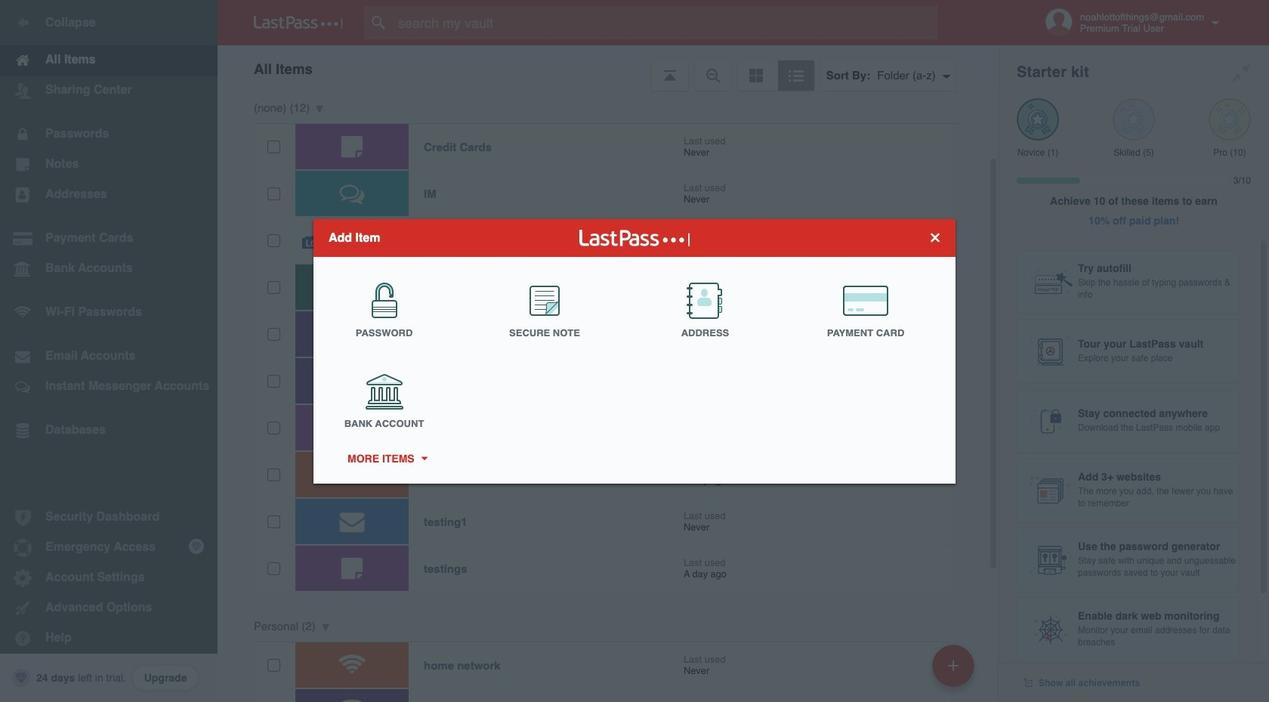 Task type: describe. For each thing, give the bounding box(es) containing it.
main navigation navigation
[[0, 0, 218, 702]]

lastpass image
[[254, 16, 343, 29]]

new item navigation
[[927, 640, 984, 702]]

new item image
[[949, 660, 959, 671]]

vault options navigation
[[218, 45, 999, 91]]



Task type: locate. For each thing, give the bounding box(es) containing it.
dialog
[[314, 219, 956, 483]]

Search search field
[[364, 6, 968, 39]]

search my vault text field
[[364, 6, 968, 39]]

caret right image
[[419, 457, 429, 460]]



Task type: vqa. For each thing, say whether or not it's contained in the screenshot.
text box
no



